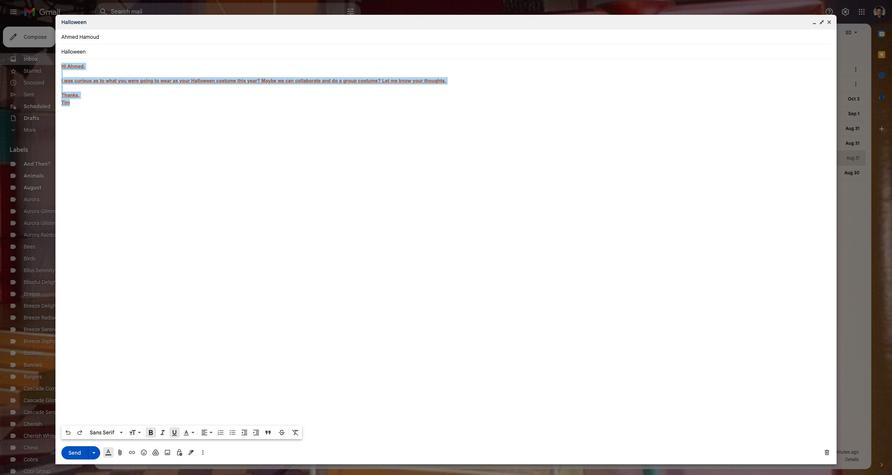Task type: describe. For each thing, give the bounding box(es) containing it.
0.32
[[101, 457, 109, 463]]

-
[[259, 81, 261, 88]]

cobra
[[24, 457, 38, 463]]

cozy
[[45, 386, 57, 392]]

group
[[36, 468, 50, 475]]

whispers
[[43, 433, 65, 440]]

2 as from the left
[[173, 78, 178, 84]]

last
[[784, 450, 793, 455]]

minimize image
[[811, 19, 817, 25]]

main content containing yelp for business
[[95, 24, 871, 470]]

a
[[339, 78, 342, 84]]

glisten for aurora glisten
[[41, 220, 57, 227]]

primary tab
[[95, 41, 187, 62]]

aurora for aurora link
[[24, 196, 39, 203]]

august link
[[24, 184, 41, 191]]

breeze link
[[24, 291, 40, 298]]

main menu image
[[9, 7, 18, 16]]

compose button
[[3, 27, 56, 47]]

snoozed link
[[24, 79, 44, 86]]

bold ‪(⌘b)‬ image
[[147, 429, 155, 437]]

advanced search options image
[[343, 4, 358, 19]]

starred link
[[24, 68, 41, 74]]

business
[[154, 81, 177, 88]]

insert link ‪(⌘k)‬ image
[[128, 449, 136, 457]]

sep 1
[[848, 111, 860, 116]]

toggle confidential mode image
[[176, 449, 183, 457]]

labels navigation
[[0, 24, 95, 475]]

bliss serenity
[[24, 267, 55, 274]]

details
[[845, 457, 859, 462]]

follow link to manage storage image
[[148, 456, 156, 464]]

sep 1 row
[[95, 106, 865, 121]]

chess
[[24, 445, 38, 451]]

yelp
[[134, 81, 144, 88]]

going
[[140, 78, 153, 84]]

maybe
[[261, 78, 276, 84]]

cascade for cascade serenity
[[24, 409, 44, 416]]

aug 30
[[844, 170, 860, 176]]

grow
[[208, 81, 221, 88]]

breeze delight link
[[24, 303, 58, 309]]

me
[[391, 78, 398, 84]]

scheduled link
[[24, 103, 50, 110]]

insert photo image
[[164, 449, 171, 457]]

aug 31 for 2nd aug 31 row from the bottom of the page
[[846, 140, 860, 146]]

sent
[[24, 91, 34, 98]]

them
[[379, 81, 392, 88]]

serenity for cascade serenity
[[45, 409, 65, 416]]

insert signature image
[[187, 449, 195, 457]]

cascade for cascade glisten
[[24, 397, 44, 404]]

zephyr
[[41, 338, 58, 345]]

your
[[262, 81, 273, 88]]

breeze serene
[[24, 326, 58, 333]]

cascade serenity
[[24, 409, 65, 416]]

indent less ‪(⌘[)‬ image
[[241, 429, 248, 437]]

redo ‪(⌘y)‬ image
[[76, 429, 84, 437]]

cascade glisten link
[[24, 397, 62, 404]]

cascade glisten
[[24, 397, 62, 404]]

drafts link
[[24, 115, 39, 122]]

cascade serenity link
[[24, 409, 65, 416]]

on
[[328, 81, 334, 88]]

snoozed
[[24, 79, 44, 86]]

1 gb from the left
[[110, 457, 117, 463]]

blissful delight
[[24, 279, 58, 286]]

group
[[343, 78, 357, 84]]

bees link
[[24, 244, 35, 250]]

thanks,
[[61, 92, 80, 98]]

bunnies link
[[24, 362, 42, 369]]

breeze zephyr link
[[24, 338, 58, 345]]

what
[[106, 78, 117, 84]]

formatting options toolbar
[[61, 426, 302, 440]]

starred
[[24, 68, 41, 74]]

then?
[[35, 161, 50, 167]]

more button
[[0, 124, 89, 136]]

send
[[68, 450, 81, 456]]

cherish whispers
[[24, 433, 65, 440]]

activity:
[[811, 450, 827, 455]]

1 as from the left
[[93, 78, 99, 84]]

toggle split pane mode image
[[845, 29, 852, 36]]

breeze for breeze zephyr
[[24, 338, 40, 345]]

animals
[[24, 173, 44, 179]]

breeze for breeze serene
[[24, 326, 40, 333]]

0 horizontal spatial halloween
[[61, 19, 87, 26]]

oct 3
[[848, 96, 860, 102]]

and
[[322, 78, 331, 84]]

aurora rainbow
[[24, 232, 61, 238]]

already
[[309, 81, 326, 88]]

i
[[61, 78, 63, 84]]

birds
[[24, 255, 36, 262]]

ahmed hamoud
[[61, 34, 99, 40]]

2 gb from the left
[[128, 457, 134, 463]]

cherish for cherish whispers
[[24, 433, 42, 440]]

bunnies
[[24, 362, 42, 369]]

cascade cozy link
[[24, 386, 57, 392]]

ahmed
[[61, 34, 78, 40]]

oct
[[848, 96, 856, 102]]

breeze for breeze link
[[24, 291, 40, 298]]

aurora for aurora rainbow
[[24, 232, 39, 238]]

pop out image
[[819, 19, 825, 25]]

35
[[828, 450, 833, 455]]

aurora glimmer
[[24, 208, 60, 215]]

breeze for breeze delight
[[24, 303, 40, 309]]

strikethrough ‪(⌘⇧x)‬ image
[[278, 429, 285, 437]]

now
[[393, 81, 403, 88]]

delight for breeze delight
[[41, 303, 58, 309]]

compose
[[24, 34, 47, 40]]

insert emoji ‪(⌘⇧2)‬ image
[[140, 449, 148, 457]]

sans
[[90, 430, 102, 436]]

2 aug 31 row from the top
[[95, 136, 865, 151]]

close image
[[826, 19, 832, 25]]

more
[[24, 127, 36, 133]]

oct 3 row
[[95, 92, 865, 106]]

bliss
[[24, 267, 34, 274]]

last account activity: 35 minutes ago details
[[784, 450, 859, 462]]

hamoud
[[79, 34, 99, 40]]

3 aug 31 row from the top
[[95, 151, 865, 166]]

account
[[794, 450, 810, 455]]

breeze radiance
[[24, 315, 63, 321]]

1 row from the top
[[95, 62, 865, 77]]

remove formatting ‪(⌘\)‬ image
[[292, 429, 299, 437]]



Task type: locate. For each thing, give the bounding box(es) containing it.
do
[[332, 78, 338, 84]]

bubbles
[[24, 350, 43, 357]]

your right grow
[[222, 81, 234, 88]]

Message Body text field
[[61, 63, 831, 424]]

breeze down blissful
[[24, 291, 40, 298]]

gb right 15
[[128, 457, 134, 463]]

row up sep 1 'row'
[[95, 77, 865, 92]]

halloween up ahmed
[[61, 19, 87, 26]]

radiance
[[41, 315, 63, 321]]

3
[[857, 96, 860, 102]]

your inside message body text box
[[179, 78, 190, 84]]

aug 31 row
[[95, 121, 865, 136], [95, 136, 865, 151], [95, 151, 865, 166]]

animals link
[[24, 173, 44, 179]]

you
[[118, 78, 127, 84]]

2 cherish from the top
[[24, 433, 42, 440]]

indent more ‪(⌘])‬ image
[[253, 429, 260, 437]]

1 aug 31 row from the top
[[95, 121, 865, 136]]

cascade down the cascade cozy
[[24, 397, 44, 404]]

aurora down the aurora glimmer link on the left
[[24, 220, 39, 227]]

1 cherish from the top
[[24, 421, 42, 428]]

halloween inside message body text box
[[191, 78, 215, 84]]

know
[[399, 78, 411, 84]]

sans serif option
[[88, 429, 118, 437]]

31 for 2nd aug 31 row from the bottom of the page
[[855, 140, 860, 146]]

aug 31 for third aug 31 row from the bottom of the page
[[846, 126, 860, 131]]

main content
[[95, 24, 871, 470]]

breeze delight
[[24, 303, 58, 309]]

ahmed,
[[67, 64, 85, 69]]

birds link
[[24, 255, 36, 262]]

details link
[[845, 457, 859, 462]]

breeze up breeze serene
[[24, 315, 40, 321]]

bees
[[24, 244, 35, 250]]

1 aurora from the top
[[24, 196, 39, 203]]

31 for third aug 31 row from the bottom of the page
[[855, 126, 860, 131]]

0 vertical spatial delight
[[42, 279, 58, 286]]

breeze down breeze link
[[24, 303, 40, 309]]

gb
[[110, 457, 117, 463], [128, 457, 134, 463]]

3 cascade from the top
[[24, 409, 44, 416]]

drafts
[[24, 115, 39, 122]]

glisten down cozy
[[45, 397, 62, 404]]

0 vertical spatial glisten
[[41, 220, 57, 227]]

1 vertical spatial serenity
[[45, 409, 65, 416]]

attach files image
[[116, 449, 124, 457]]

aug inside row
[[844, 170, 853, 176]]

aurora glisten
[[24, 220, 57, 227]]

1 vertical spatial halloween
[[191, 78, 215, 84]]

Subject field
[[61, 48, 831, 55]]

1 vertical spatial aug 31
[[846, 140, 860, 146]]

chess link
[[24, 445, 38, 451]]

cherish up cherish whispers
[[24, 421, 42, 428]]

footer
[[95, 449, 865, 464]]

cascade up cherish link
[[24, 409, 44, 416]]

31
[[855, 126, 860, 131], [855, 140, 860, 146], [856, 155, 860, 161]]

1 horizontal spatial as
[[173, 78, 178, 84]]

cool group
[[24, 468, 50, 475]]

3 breeze from the top
[[24, 315, 40, 321]]

delight for blissful delight
[[42, 279, 58, 286]]

1 cascade from the top
[[24, 386, 44, 392]]

labels
[[10, 146, 28, 154]]

1 vertical spatial glisten
[[45, 397, 62, 404]]

15
[[123, 457, 127, 463]]

halloween
[[61, 19, 87, 26], [191, 78, 215, 84]]

1 horizontal spatial halloween
[[191, 78, 215, 84]]

1 to from the left
[[100, 78, 104, 84]]

your left ad
[[179, 78, 190, 84]]

delight
[[42, 279, 58, 286], [41, 303, 58, 309]]

breeze zephyr
[[24, 338, 58, 345]]

used
[[135, 457, 145, 463]]

serenity down cascade glisten link
[[45, 409, 65, 416]]

with
[[368, 81, 378, 88]]

labels heading
[[10, 146, 78, 154]]

cherish for cherish link
[[24, 421, 42, 428]]

row containing yelp for business
[[95, 77, 865, 92]]

settings image
[[841, 7, 850, 16]]

customers
[[274, 81, 299, 88]]

sans serif
[[90, 430, 114, 436]]

0 horizontal spatial gb
[[110, 457, 117, 463]]

hi
[[61, 64, 66, 69]]

0 vertical spatial halloween
[[61, 19, 87, 26]]

halloween dialog
[[55, 15, 837, 465]]

aurora down aurora link
[[24, 208, 39, 215]]

gb left of
[[110, 457, 117, 463]]

2 vertical spatial cascade
[[24, 409, 44, 416]]

refresh image
[[123, 29, 130, 36]]

1 vertical spatial delight
[[41, 303, 58, 309]]

halloween left costume
[[191, 78, 215, 84]]

row
[[95, 62, 865, 77], [95, 77, 865, 92]]

cherish whispers link
[[24, 433, 65, 440]]

0 vertical spatial 31
[[855, 126, 860, 131]]

and
[[24, 161, 34, 167]]

delight up radiance
[[41, 303, 58, 309]]

2 vertical spatial aug 31
[[847, 155, 860, 161]]

2 to from the left
[[155, 78, 159, 84]]

inbox link
[[24, 56, 38, 62]]

collaborate
[[295, 78, 321, 84]]

promotions tab
[[188, 41, 281, 62]]

costume?
[[358, 78, 381, 84]]

curious
[[74, 78, 92, 84]]

blissful delight link
[[24, 279, 58, 286]]

1 horizontal spatial your
[[222, 81, 234, 88]]

cascade down burgers link
[[24, 386, 44, 392]]

to left what
[[100, 78, 104, 84]]

4 aurora from the top
[[24, 232, 39, 238]]

page.
[[454, 81, 468, 88]]

discard draft ‪(⌘⇧d)‬ image
[[823, 449, 831, 457]]

more options image
[[201, 449, 205, 457]]

2 row from the top
[[95, 77, 865, 92]]

0 vertical spatial cherish
[[24, 421, 42, 428]]

cool group link
[[24, 468, 50, 475]]

2 vertical spatial 31
[[856, 155, 860, 161]]

2 breeze from the top
[[24, 303, 40, 309]]

0.32 gb of 15 gb used
[[101, 457, 145, 463]]

glisten for cascade glisten
[[45, 397, 62, 404]]

blissful
[[24, 279, 40, 286]]

serenity up blissful delight link
[[36, 267, 55, 274]]

2 horizontal spatial your
[[432, 81, 442, 88]]

insert files using drive image
[[152, 449, 159, 457]]

sep
[[848, 111, 857, 116]]

connect
[[347, 81, 367, 88]]

1 vertical spatial cherish
[[24, 433, 42, 440]]

claiming
[[411, 81, 431, 88]]

underline ‪(⌘u)‬ image
[[171, 430, 178, 437]]

we
[[278, 78, 284, 84]]

as right wear on the top of page
[[173, 78, 178, 84]]

cascade for cascade cozy
[[24, 386, 44, 392]]

to
[[100, 78, 104, 84], [155, 78, 159, 84]]

ad
[[196, 82, 202, 87]]

serenity for bliss serenity
[[36, 267, 55, 274]]

search mail image
[[97, 5, 110, 18]]

footer containing last account activity: 35 minutes ago
[[95, 449, 865, 464]]

bulleted list ‪(⌘⇧8)‬ image
[[229, 429, 236, 437]]

0 vertical spatial aug 31
[[846, 126, 860, 131]]

wear
[[160, 78, 171, 84]]

bubbles link
[[24, 350, 43, 357]]

burgers link
[[24, 374, 42, 380]]

5 breeze from the top
[[24, 338, 40, 345]]

aug 30 row
[[95, 166, 865, 180]]

aurora up bees
[[24, 232, 39, 238]]

breeze up bubbles
[[24, 338, 40, 345]]

glisten down glimmer in the left of the page
[[41, 220, 57, 227]]

cell
[[833, 66, 852, 73], [195, 66, 203, 73], [833, 81, 852, 88]]

aurora glisten link
[[24, 220, 57, 227]]

can
[[285, 78, 294, 84]]

as right curious
[[93, 78, 99, 84]]

rainbow
[[41, 232, 61, 238]]

yelp for business
[[134, 81, 177, 88]]

for
[[146, 81, 153, 88]]

quote ‪(⌘⇧9)‬ image
[[264, 429, 272, 437]]

more send options image
[[90, 449, 98, 457]]

30
[[854, 170, 860, 176]]

social tab
[[282, 41, 375, 62]]

row up page. in the top right of the page
[[95, 62, 865, 77]]

glimmer
[[41, 208, 60, 215]]

3 aurora from the top
[[24, 220, 39, 227]]

aurora for aurora glimmer
[[24, 208, 39, 215]]

0 horizontal spatial to
[[100, 78, 104, 84]]

0 vertical spatial serenity
[[36, 267, 55, 274]]

serif
[[103, 430, 114, 436]]

hi ahmed,
[[61, 64, 85, 69]]

1 horizontal spatial gb
[[128, 457, 134, 463]]

1 vertical spatial cascade
[[24, 397, 44, 404]]

4 breeze from the top
[[24, 326, 40, 333]]

aug 31
[[846, 126, 860, 131], [846, 140, 860, 146], [847, 155, 860, 161]]

1 horizontal spatial to
[[155, 78, 159, 84]]

aurora glimmer link
[[24, 208, 60, 215]]

ago
[[851, 450, 859, 455]]

of
[[118, 457, 122, 463]]

your left the free
[[432, 81, 442, 88]]

thanks, tim
[[61, 92, 80, 105]]

2 cascade from the top
[[24, 397, 44, 404]]

aug 31 for first aug 31 row from the bottom of the page
[[847, 155, 860, 161]]

aurora rainbow link
[[24, 232, 61, 238]]

breeze up the "breeze zephyr"
[[24, 326, 40, 333]]

grow your business - your customers are already on yelp. connect with them now by claiming your free page.
[[208, 81, 468, 88]]

tim
[[61, 100, 70, 105]]

breeze for breeze radiance
[[24, 315, 40, 321]]

inbox
[[24, 56, 38, 62]]

aurora
[[24, 196, 39, 203], [24, 208, 39, 215], [24, 220, 39, 227], [24, 232, 39, 238]]

let
[[382, 78, 389, 84]]

breeze radiance link
[[24, 315, 63, 321]]

tab list
[[871, 24, 892, 449], [95, 41, 871, 62]]

1 breeze from the top
[[24, 291, 40, 298]]

to right for
[[155, 78, 159, 84]]

delight down bliss serenity link
[[42, 279, 58, 286]]

undo ‪(⌘z)‬ image
[[64, 429, 72, 437]]

aurora for aurora glisten
[[24, 220, 39, 227]]

glisten
[[41, 220, 57, 227], [45, 397, 62, 404]]

cherish down cherish link
[[24, 433, 42, 440]]

aurora down august
[[24, 196, 39, 203]]

0 horizontal spatial your
[[179, 78, 190, 84]]

was
[[64, 78, 73, 84]]

1 vertical spatial 31
[[855, 140, 860, 146]]

None search field
[[95, 3, 361, 21]]

scheduled
[[24, 103, 50, 110]]

2 aurora from the top
[[24, 208, 39, 215]]

cherish
[[24, 421, 42, 428], [24, 433, 42, 440]]

31 for first aug 31 row from the bottom of the page
[[856, 155, 860, 161]]

0 horizontal spatial as
[[93, 78, 99, 84]]

serene
[[41, 326, 58, 333]]

numbered list ‪(⌘⇧7)‬ image
[[217, 429, 224, 437]]

free
[[444, 81, 453, 88]]

i was curious as to what you were going to wear as your halloween costume this year? maybe we can collaborate and do a group costume? let me know your thoughts.
[[61, 78, 446, 84]]

0 vertical spatial cascade
[[24, 386, 44, 392]]

italic ‪(⌘i)‬ image
[[159, 429, 166, 437]]



Task type: vqa. For each thing, say whether or not it's contained in the screenshot.
Bees
yes



